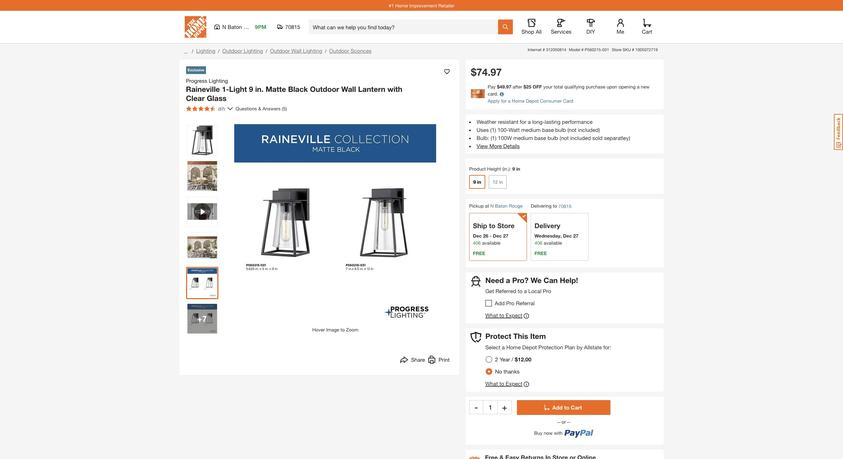 Task type: locate. For each thing, give the bounding box(es) containing it.
1 vertical spatial what to expect button
[[486, 380, 529, 389]]

expect for select
[[506, 380, 523, 387]]

more
[[490, 143, 502, 149]]

with right lantern
[[388, 85, 403, 93]]

n right at
[[491, 203, 494, 209]]

406 down wednesday, on the right of page
[[535, 240, 543, 246]]

1 vertical spatial 70815
[[559, 203, 572, 209]]

1 27 from the left
[[503, 233, 509, 239]]

option group
[[483, 354, 537, 378]]

1 horizontal spatial baton
[[495, 203, 508, 209]]

cart inside button
[[571, 404, 582, 411]]

store down "n baton rouge" button
[[498, 222, 515, 230]]

1 vertical spatial (1)
[[491, 135, 497, 141]]

bulb
[[556, 127, 566, 133], [548, 135, 558, 141]]

/ right the lighting link on the left
[[218, 48, 220, 54]]

1 vertical spatial what
[[486, 380, 498, 387]]

what to expect for we
[[486, 312, 523, 319]]

- inside ship to store dec 26 - dec 27 406 available
[[490, 233, 492, 239]]

wall inside progress lighting raineville 1-light 9 in. matte black outdoor wall lantern with clear glass
[[341, 85, 356, 93]]

for right the resistant
[[520, 119, 527, 125]]

1 horizontal spatial dec
[[493, 233, 502, 239]]

with
[[388, 85, 403, 93], [554, 430, 563, 436]]

1 what to expect button from the top
[[486, 312, 529, 320]]

baton right at
[[495, 203, 508, 209]]

0 vertical spatial -
[[490, 233, 492, 239]]

- right the 26
[[490, 233, 492, 239]]

to up or
[[564, 404, 570, 411]]

+ for +
[[502, 403, 507, 412]]

a inside protect this item select a home depot protection plan by allstate for:
[[502, 344, 505, 350]]

0 vertical spatial baton
[[228, 24, 242, 30]]

1 vertical spatial pro
[[506, 300, 515, 307]]

70815
[[285, 24, 300, 30], [559, 203, 572, 209]]

what to expect down no thanks
[[486, 380, 523, 387]]

dec right wednesday, on the right of page
[[563, 233, 572, 239]]

1 horizontal spatial pro
[[543, 288, 551, 294]]

store inside ship to store dec 26 - dec 27 406 available
[[498, 222, 515, 230]]

1 vertical spatial n
[[491, 203, 494, 209]]

1 horizontal spatial in
[[499, 179, 503, 185]]

0 vertical spatial what to expect button
[[486, 312, 529, 320]]

0 horizontal spatial dec
[[473, 233, 482, 239]]

1 available from the left
[[482, 240, 501, 246]]

9 inside progress lighting raineville 1-light 9 in. matte black outdoor wall lantern with clear glass
[[249, 85, 253, 93]]

performance
[[562, 119, 593, 125]]

outdoor
[[222, 47, 242, 54], [270, 47, 290, 54], [329, 47, 349, 54], [310, 85, 339, 93]]

1 expect from the top
[[506, 312, 523, 319]]

dec left the 26
[[473, 233, 482, 239]]

2 vertical spatial 9
[[473, 179, 476, 185]]

share
[[411, 356, 425, 363]]

for
[[501, 98, 507, 104], [520, 119, 527, 125]]

purchase
[[586, 84, 606, 90]]

0 horizontal spatial pro
[[506, 300, 515, 307]]

1 vertical spatial +
[[502, 403, 507, 412]]

1 horizontal spatial for
[[520, 119, 527, 125]]

available down wednesday, on the right of page
[[544, 240, 562, 246]]

1 what to expect from the top
[[486, 312, 523, 319]]

# right sku
[[632, 47, 635, 52]]

to left the '70815' link
[[553, 203, 557, 209]]

1 vertical spatial for
[[520, 119, 527, 125]]

depot
[[526, 98, 539, 104], [523, 344, 537, 350]]

available inside the delivery wednesday, dec 27 406 available
[[544, 240, 562, 246]]

/ right "outdoor lighting" "link"
[[266, 48, 267, 54]]

in inside 9 in button
[[477, 179, 481, 185]]

2 27 from the left
[[574, 233, 579, 239]]

(1) up more
[[491, 135, 497, 141]]

what to expect button down add pro referral
[[486, 312, 529, 320]]

/ left outdoor sconces link in the left top of the page
[[325, 48, 327, 54]]

to right ship
[[489, 222, 496, 230]]

27 right wednesday, on the right of page
[[574, 233, 579, 239]]

free for wednesday,
[[535, 250, 547, 256]]

what up protect
[[486, 312, 498, 319]]

2 horizontal spatial 9
[[513, 166, 515, 172]]

0 horizontal spatial available
[[482, 240, 501, 246]]

add to cart
[[553, 404, 582, 411]]

0 vertical spatial with
[[388, 85, 403, 93]]

(37) button
[[183, 103, 228, 114]]

1 vertical spatial cart
[[571, 404, 582, 411]]

protect
[[486, 332, 512, 341]]

lighting inside progress lighting raineville 1-light 9 in. matte black outdoor wall lantern with clear glass
[[209, 77, 228, 84]]

to down the pro?
[[518, 288, 523, 294]]

1 horizontal spatial -
[[490, 233, 492, 239]]

store left sku
[[612, 47, 622, 52]]

0 horizontal spatial cart
[[571, 404, 582, 411]]

(not
[[568, 127, 577, 133], [560, 135, 569, 141]]

0 vertical spatial add
[[495, 300, 505, 307]]

store
[[612, 47, 622, 52], [498, 222, 515, 230]]

0 horizontal spatial in
[[477, 179, 481, 185]]

to down the no
[[500, 380, 504, 387]]

expect down thanks
[[506, 380, 523, 387]]

add pro referral
[[495, 300, 535, 307]]

0 vertical spatial 70815
[[285, 24, 300, 30]]

+ inside button
[[502, 403, 507, 412]]

free
[[473, 250, 485, 256], [535, 250, 547, 256]]

2 free from the left
[[535, 250, 547, 256]]

in down product
[[477, 179, 481, 185]]

1 vertical spatial wall
[[341, 85, 356, 93]]

406 down ship
[[473, 240, 481, 246]]

in inside 12 in button
[[499, 179, 503, 185]]

buy
[[534, 430, 543, 436]]

1 vertical spatial expect
[[506, 380, 523, 387]]

1 horizontal spatial store
[[612, 47, 622, 52]]

0 vertical spatial home
[[395, 3, 408, 8]]

9 inside button
[[473, 179, 476, 185]]

2 horizontal spatial dec
[[563, 233, 572, 239]]

2 available from the left
[[544, 240, 562, 246]]

None field
[[484, 400, 498, 414]]

free down wednesday, on the right of page
[[535, 250, 547, 256]]

0 horizontal spatial add
[[495, 300, 505, 307]]

wall left lantern
[[341, 85, 356, 93]]

pro inside need a pro? we can help! get referred to a local pro
[[543, 288, 551, 294]]

406 inside the delivery wednesday, dec 27 406 available
[[535, 240, 543, 246]]

what to expect down add pro referral
[[486, 312, 523, 319]]

1 horizontal spatial add
[[553, 404, 563, 411]]

(in.)
[[503, 166, 510, 172]]

1 horizontal spatial wall
[[341, 85, 356, 93]]

what down the no
[[486, 380, 498, 387]]

1 vertical spatial with
[[554, 430, 563, 436]]

after
[[513, 84, 522, 90]]

pro down can
[[543, 288, 551, 294]]

progress
[[186, 77, 207, 84]]

select
[[486, 344, 501, 350]]

2 vertical spatial home
[[507, 344, 521, 350]]

1 vertical spatial add
[[553, 404, 563, 411]]

1 # from the left
[[543, 47, 545, 52]]

0 horizontal spatial -
[[475, 403, 478, 412]]

0 vertical spatial what
[[486, 312, 498, 319]]

free down the 26
[[473, 250, 485, 256]]

3 dec from the left
[[563, 233, 572, 239]]

1 vertical spatial bulb
[[548, 135, 558, 141]]

with right now
[[554, 430, 563, 436]]

9 left in.
[[249, 85, 253, 93]]

- left the + button
[[475, 403, 478, 412]]

1 vertical spatial depot
[[523, 344, 537, 350]]

+ for + 7
[[198, 314, 202, 323]]

clear
[[186, 94, 205, 103]]

1 horizontal spatial n
[[491, 203, 494, 209]]

your
[[544, 84, 553, 90]]

cart up 1005072719
[[642, 28, 652, 35]]

add inside button
[[553, 404, 563, 411]]

0 horizontal spatial +
[[198, 314, 202, 323]]

(not down performance
[[568, 127, 577, 133]]

0 vertical spatial rouge
[[244, 24, 259, 30]]

0 vertical spatial bulb
[[556, 127, 566, 133]]

outdoor left sconces at the left top of page
[[329, 47, 349, 54]]

0 horizontal spatial for
[[501, 98, 507, 104]]

-
[[490, 233, 492, 239], [475, 403, 478, 412]]

/ right ... button
[[192, 48, 193, 54]]

expect down add pro referral
[[506, 312, 523, 319]]

2 dec from the left
[[493, 233, 502, 239]]

long-
[[533, 119, 545, 125]]

0 vertical spatial wall
[[292, 47, 302, 54]]

27 inside the delivery wednesday, dec 27 406 available
[[574, 233, 579, 239]]

12
[[493, 179, 498, 185]]

1 what from the top
[[486, 312, 498, 319]]

0 horizontal spatial 9
[[249, 85, 253, 93]]

to inside the delivering to 70815
[[553, 203, 557, 209]]

1 horizontal spatial free
[[535, 250, 547, 256]]

1 horizontal spatial available
[[544, 240, 562, 246]]

1 vertical spatial baton
[[495, 203, 508, 209]]

rouge left the delivering at top right
[[509, 203, 523, 209]]

no thanks
[[495, 368, 520, 375]]

26
[[483, 233, 489, 239]]

add
[[495, 300, 505, 307], [553, 404, 563, 411]]

2 expect from the top
[[506, 380, 523, 387]]

(1)
[[491, 127, 496, 133], [491, 135, 497, 141]]

dec
[[473, 233, 482, 239], [493, 233, 502, 239], [563, 233, 572, 239]]

1 vertical spatial store
[[498, 222, 515, 230]]

sconces
[[351, 47, 372, 54]]

for down info icon
[[501, 98, 507, 104]]

protection
[[539, 344, 563, 350]]

diy
[[587, 28, 595, 35]]

by
[[577, 344, 583, 350]]

0 vertical spatial what to expect
[[486, 312, 523, 319]]

1 horizontal spatial cart
[[642, 28, 652, 35]]

2 horizontal spatial #
[[632, 47, 635, 52]]

0 horizontal spatial #
[[543, 47, 545, 52]]

medium down long-
[[521, 127, 541, 133]]

apply
[[488, 98, 500, 104]]

/ inside option group
[[512, 356, 514, 363]]

what for need a pro? we can help!
[[486, 312, 498, 319]]

$ left . on the right top of page
[[471, 66, 477, 78]]

1 horizontal spatial 9
[[473, 179, 476, 185]]

depot down item
[[523, 344, 537, 350]]

1 vertical spatial base
[[535, 135, 546, 141]]

a left long-
[[528, 119, 531, 125]]

1 vertical spatial rouge
[[509, 203, 523, 209]]

glass
[[207, 94, 227, 103]]

a right select at the right of page
[[502, 344, 505, 350]]

0 vertical spatial 9
[[249, 85, 253, 93]]

0 vertical spatial for
[[501, 98, 507, 104]]

medium
[[521, 127, 541, 133], [514, 135, 533, 141]]

27 right the 26
[[503, 233, 509, 239]]

/ right the year
[[512, 356, 514, 363]]

light
[[229, 85, 247, 93]]

(5)
[[282, 106, 287, 111]]

view more details link
[[477, 143, 520, 149]]

free for to
[[473, 250, 485, 256]]

add down referred
[[495, 300, 505, 307]]

100-
[[498, 127, 509, 133]]

outdoor right black
[[310, 85, 339, 93]]

0 vertical spatial pro
[[543, 288, 551, 294]]

$ right pay on the top right of the page
[[497, 84, 500, 90]]

need a pro? we can help! get referred to a local pro
[[486, 276, 578, 294]]

n right the home depot logo
[[222, 24, 226, 30]]

in right 12
[[499, 179, 503, 185]]

1 horizontal spatial 70815
[[559, 203, 572, 209]]

2 what from the top
[[486, 380, 498, 387]]

matte black progress lighting outdoor sconces p560215 031 1d.3 image
[[187, 268, 217, 298]]

12 in
[[493, 179, 503, 185]]

0 vertical spatial store
[[612, 47, 622, 52]]

add up or
[[553, 404, 563, 411]]

home right #1
[[395, 3, 408, 8]]

70815 right the delivering at top right
[[559, 203, 572, 209]]

0 horizontal spatial 27
[[503, 233, 509, 239]]

9 in button
[[469, 175, 485, 189]]

n baton rouge
[[222, 24, 259, 30]]

what to expect button down no thanks
[[486, 380, 529, 389]]

1 free from the left
[[473, 250, 485, 256]]

1 vertical spatial what to expect
[[486, 380, 523, 387]]

lighting link
[[196, 47, 215, 54]]

or
[[561, 419, 567, 425]]

dec right the 26
[[493, 233, 502, 239]]

apply now image
[[471, 89, 488, 98]]

27
[[503, 233, 509, 239], [574, 233, 579, 239]]

(1) left 100-
[[491, 127, 496, 133]]

medium down watt
[[514, 135, 533, 141]]

to inside need a pro? we can help! get referred to a local pro
[[518, 288, 523, 294]]

home up "2 year / $12.00"
[[507, 344, 521, 350]]

74
[[477, 66, 488, 78]]

base down lasting
[[542, 127, 554, 133]]

1 vertical spatial (not
[[560, 135, 569, 141]]

to left zoom
[[341, 327, 345, 333]]

pickup
[[469, 203, 484, 209]]

card.
[[488, 91, 499, 97]]

0 horizontal spatial baton
[[228, 24, 242, 30]]

1 horizontal spatial #
[[582, 47, 584, 52]]

shop all button
[[521, 19, 543, 35]]

0 horizontal spatial with
[[388, 85, 403, 93]]

to inside button
[[564, 404, 570, 411]]

1005072719
[[636, 47, 658, 52]]

0 horizontal spatial free
[[473, 250, 485, 256]]

plan
[[565, 344, 576, 350]]

#1 home improvement retailer
[[389, 3, 455, 8]]

outdoor sconces link
[[329, 47, 372, 54]]

0 horizontal spatial n
[[222, 24, 226, 30]]

$ right "after"
[[524, 84, 526, 90]]

height
[[487, 166, 501, 172]]

# right model
[[582, 47, 584, 52]]

uses
[[477, 127, 489, 133]]

1 horizontal spatial +
[[502, 403, 507, 412]]

1 horizontal spatial 406
[[535, 240, 543, 246]]

# right internet
[[543, 47, 545, 52]]

1 horizontal spatial with
[[554, 430, 563, 436]]

(not left included
[[560, 135, 569, 141]]

weather resistant for a long-lasting performance uses (1) 100-watt medium base bulb (not included) bulb:  (1) 100w medium base bulb (not included sold separatley) view more details
[[477, 119, 631, 149]]

pro
[[543, 288, 551, 294], [506, 300, 515, 307]]

a left new
[[637, 84, 640, 90]]

base down long-
[[535, 135, 546, 141]]

49.97
[[500, 84, 512, 90]]

add for add to cart
[[553, 404, 563, 411]]

cart link
[[640, 19, 655, 35]]

&
[[258, 106, 261, 111]]

1 406 from the left
[[473, 240, 481, 246]]

2 406 from the left
[[535, 240, 543, 246]]

1 vertical spatial -
[[475, 403, 478, 412]]

9 right :
[[513, 166, 515, 172]]

2 what to expect button from the top
[[486, 380, 529, 389]]

baton up "outdoor lighting" "link"
[[228, 24, 242, 30]]

apply for a home depot consumer card
[[488, 98, 574, 104]]

70815 inside 'button'
[[285, 24, 300, 30]]

matte black progress lighting outdoor sconces p560215 031 40.2 image
[[187, 233, 217, 262]]

0 vertical spatial expect
[[506, 312, 523, 319]]

matte black progress lighting outdoor sconces p560215 031 e1.1 image
[[187, 161, 217, 191]]

in right :
[[517, 166, 521, 172]]

pro down referred
[[506, 300, 515, 307]]

home down "after"
[[512, 98, 525, 104]]

home inside protect this item select a home depot protection plan by allstate for:
[[507, 344, 521, 350]]

3 # from the left
[[632, 47, 635, 52]]

0 horizontal spatial store
[[498, 222, 515, 230]]

rouge up "outdoor lighting" "link"
[[244, 24, 259, 30]]

1 horizontal spatial 27
[[574, 233, 579, 239]]

(37)
[[218, 106, 225, 111]]

70815 up outdoor wall lighting link
[[285, 24, 300, 30]]

0 horizontal spatial wall
[[292, 47, 302, 54]]

home
[[395, 3, 408, 8], [512, 98, 525, 104], [507, 344, 521, 350]]

a down 49.97
[[508, 98, 511, 104]]

depot down 25
[[526, 98, 539, 104]]

card
[[563, 98, 574, 104]]

wall down 70815 'button'
[[292, 47, 302, 54]]

0 horizontal spatial 406
[[473, 240, 481, 246]]

2 what to expect from the top
[[486, 380, 523, 387]]

9 down product
[[473, 179, 476, 185]]

matte black progress lighting outdoor sconces p560215 031 66.4 image
[[187, 304, 217, 334]]

cart up buy now with button on the right bottom
[[571, 404, 582, 411]]

what to expect
[[486, 312, 523, 319], [486, 380, 523, 387]]

available down the 26
[[482, 240, 501, 246]]

0 vertical spatial +
[[198, 314, 202, 323]]

to inside button
[[341, 327, 345, 333]]

outdoor down n baton rouge
[[222, 47, 242, 54]]

1 dec from the left
[[473, 233, 482, 239]]

base
[[542, 127, 554, 133], [535, 135, 546, 141]]



Task type: describe. For each thing, give the bounding box(es) containing it.
zoom
[[346, 327, 358, 333]]

thanks
[[504, 368, 520, 375]]

What can we help you find today? search field
[[313, 20, 498, 34]]

diy button
[[580, 19, 602, 35]]

n baton rouge button
[[491, 203, 523, 209]]

internet # 312050814 model # p560215-031 store sku # 1005072719
[[528, 47, 658, 52]]

delivering
[[531, 203, 552, 209]]

a left local
[[524, 288, 527, 294]]

consumer
[[540, 98, 562, 104]]

get
[[486, 288, 494, 294]]

questions & answers (5)
[[236, 106, 287, 111]]

0 vertical spatial base
[[542, 127, 554, 133]]

27 inside ship to store dec 26 - dec 27 406 available
[[503, 233, 509, 239]]

with inside progress lighting raineville 1-light 9 in. matte black outdoor wall lantern with clear glass
[[388, 85, 403, 93]]

included)
[[578, 127, 600, 133]]

sold
[[593, 135, 603, 141]]

what to expect button for we
[[486, 312, 529, 320]]

what for protect this item
[[486, 380, 498, 387]]

ship
[[473, 222, 487, 230]]

1 vertical spatial 9
[[513, 166, 515, 172]]

hover image to zoom
[[312, 327, 358, 333]]

improvement
[[409, 3, 437, 8]]

separatley)
[[604, 135, 631, 141]]

dec inside the delivery wednesday, dec 27 406 available
[[563, 233, 572, 239]]

matte black progress lighting outdoor sconces p560215 031 64.0 image
[[187, 125, 217, 155]]

matte
[[266, 85, 286, 93]]

view
[[477, 143, 488, 149]]

#1
[[389, 3, 394, 8]]

wall inside the ... / lighting / outdoor lighting / outdoor wall lighting / outdoor sconces
[[292, 47, 302, 54]]

total
[[554, 84, 563, 90]]

$ 74 . 97
[[471, 66, 502, 78]]

image
[[326, 327, 339, 333]]

expect for we
[[506, 312, 523, 319]]

share button
[[401, 356, 425, 366]]

1 horizontal spatial rouge
[[509, 203, 523, 209]]

opening
[[619, 84, 636, 90]]

year
[[500, 356, 510, 363]]

406 inside ship to store dec 26 - dec 27 406 available
[[473, 240, 481, 246]]

buy now with button
[[517, 425, 611, 438]]

add for add pro referral
[[495, 300, 505, 307]]

apply for a home depot consumer card link
[[488, 98, 574, 104]]

delivery
[[535, 222, 561, 230]]

70815 link
[[559, 203, 572, 210]]

+ button
[[498, 400, 512, 414]]

can
[[544, 276, 558, 285]]

depot inside protect this item select a home depot protection plan by allstate for:
[[523, 344, 537, 350]]

12 in button
[[489, 175, 507, 189]]

this
[[514, 332, 528, 341]]

outdoor wall lighting link
[[270, 47, 322, 54]]

for:
[[604, 344, 612, 350]]

outdoor inside progress lighting raineville 1-light 9 in. matte black outdoor wall lantern with clear glass
[[310, 85, 339, 93]]

0 vertical spatial medium
[[521, 127, 541, 133]]

questions
[[236, 106, 257, 111]]

info image
[[500, 92, 504, 96]]

delivery wednesday, dec 27 406 available
[[535, 222, 579, 246]]

6309876967112 image
[[187, 197, 217, 226]]

a up referred
[[506, 276, 510, 285]]

local
[[529, 288, 542, 294]]

1-
[[222, 85, 229, 93]]

the home depot logo image
[[185, 16, 206, 38]]

- inside button
[[475, 403, 478, 412]]

(37) link
[[183, 103, 233, 114]]

with inside button
[[554, 430, 563, 436]]

0 vertical spatial (1)
[[491, 127, 496, 133]]

shop all
[[522, 28, 542, 35]]

model
[[569, 47, 581, 52]]

progress lighting link
[[186, 77, 231, 85]]

100w
[[498, 135, 512, 141]]

outdoor down 70815 'button'
[[270, 47, 290, 54]]

2 horizontal spatial $
[[524, 84, 526, 90]]

7
[[202, 314, 207, 323]]

70815 inside the delivering to 70815
[[559, 203, 572, 209]]

0 vertical spatial (not
[[568, 127, 577, 133]]

0 vertical spatial n
[[222, 24, 226, 30]]

... / lighting / outdoor lighting / outdoor wall lighting / outdoor sconces
[[183, 47, 372, 54]]

what to expect button for select
[[486, 380, 529, 389]]

hover image to zoom button
[[234, 124, 436, 333]]

pay $ 49.97 after $ 25 off
[[488, 84, 542, 90]]

$12.00
[[515, 356, 532, 363]]

protect this item select a home depot protection plan by allstate for:
[[486, 332, 612, 350]]

wednesday,
[[535, 233, 562, 239]]

pro?
[[512, 276, 529, 285]]

feedback link image
[[834, 114, 843, 150]]

70815 button
[[277, 24, 301, 30]]

exclusive
[[188, 68, 204, 72]]

available inside ship to store dec 26 - dec 27 406 available
[[482, 240, 501, 246]]

progress lighting raineville 1-light 9 in. matte black outdoor wall lantern with clear glass
[[186, 77, 403, 103]]

1 vertical spatial medium
[[514, 135, 533, 141]]

2 # from the left
[[582, 47, 584, 52]]

qualifying
[[565, 84, 585, 90]]

a inside your total qualifying purchase upon opening a new card.
[[637, 84, 640, 90]]

details
[[504, 143, 520, 149]]

pickup at n baton rouge
[[469, 203, 523, 209]]

0 horizontal spatial rouge
[[244, 24, 259, 30]]

- button
[[469, 400, 484, 414]]

icon image
[[469, 457, 480, 459]]

031
[[603, 47, 609, 52]]

weather
[[477, 119, 497, 125]]

black
[[288, 85, 308, 93]]

in for 12 in
[[499, 179, 503, 185]]

buy now with
[[534, 430, 563, 436]]

0 horizontal spatial $
[[471, 66, 477, 78]]

add to cart button
[[517, 400, 611, 415]]

for inside weather resistant for a long-lasting performance uses (1) 100-watt medium base bulb (not included) bulb:  (1) 100w medium base bulb (not included sold separatley) view more details
[[520, 119, 527, 125]]

help!
[[560, 276, 578, 285]]

1 horizontal spatial $
[[497, 84, 500, 90]]

in for 9 in
[[477, 179, 481, 185]]

0 vertical spatial cart
[[642, 28, 652, 35]]

0 vertical spatial depot
[[526, 98, 539, 104]]

to down add pro referral
[[500, 312, 504, 319]]

me button
[[610, 19, 632, 35]]

services button
[[551, 19, 572, 35]]

lantern
[[358, 85, 386, 93]]

to inside ship to store dec 26 - dec 27 406 available
[[489, 222, 496, 230]]

all
[[536, 28, 542, 35]]

option group containing 2 year /
[[483, 354, 537, 378]]

need
[[486, 276, 504, 285]]

off
[[533, 84, 542, 90]]

.
[[488, 66, 491, 78]]

referred
[[496, 288, 516, 294]]

sku
[[623, 47, 631, 52]]

2 horizontal spatial in
[[517, 166, 521, 172]]

services
[[551, 28, 572, 35]]

no
[[495, 368, 502, 375]]

4.5 stars image
[[186, 106, 216, 111]]

2 year / $12.00
[[495, 356, 532, 363]]

1 vertical spatial home
[[512, 98, 525, 104]]

what to expect for select
[[486, 380, 523, 387]]

print button
[[428, 356, 450, 366]]

9pm
[[255, 24, 267, 30]]

a inside weather resistant for a long-lasting performance uses (1) 100-watt medium base bulb (not included) bulb:  (1) 100w medium base bulb (not included sold separatley) view more details
[[528, 119, 531, 125]]

resistant
[[498, 119, 519, 125]]

upon
[[607, 84, 618, 90]]



Task type: vqa. For each thing, say whether or not it's contained in the screenshot.
1st FREE
yes



